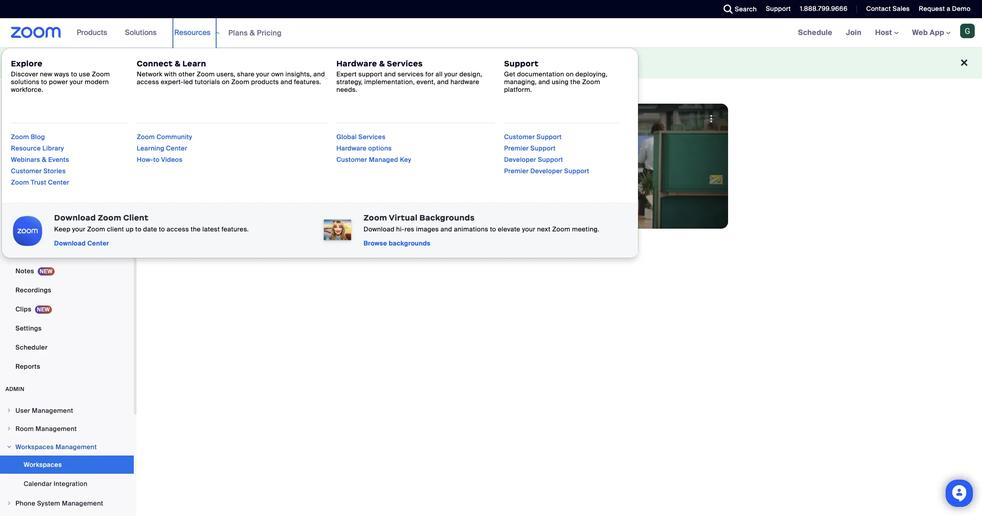 Task type: describe. For each thing, give the bounding box(es) containing it.
demo
[[952, 5, 971, 13]]

on inside support get documentation on deploying, managing, and using the zoom platform.
[[566, 70, 574, 78]]

center inside 'zoom blog resource library webinars & events customer stories zoom trust center'
[[48, 178, 69, 187]]

1 horizontal spatial center
[[87, 239, 109, 248]]

webinars inside 'link'
[[15, 172, 45, 180]]

backgrounds
[[420, 213, 475, 223]]

on inside connect & learn network with other zoom users, share your own insights, and access expert-led tutorials on zoom products and features.
[[222, 78, 230, 86]]

to left use
[[71, 70, 77, 78]]

zoom up client
[[98, 213, 121, 223]]

explore
[[11, 59, 42, 69]]

learning
[[137, 144, 164, 153]]

reserve
[[168, 124, 193, 132]]

companion
[[314, 59, 350, 67]]

solutions button
[[125, 18, 161, 47]]

meetings
[[15, 153, 45, 161]]

for
[[426, 70, 434, 78]]

features. inside connect & learn network with other zoom users, share your own insights, and access expert-led tutorials on zoom products and features.
[[294, 78, 321, 86]]

options
[[368, 144, 392, 153]]

services inside global services hardware options customer managed key
[[359, 133, 386, 141]]

features. inside 'download zoom client keep your zoom client up to date to access the latest features.'
[[222, 225, 249, 234]]

web app
[[913, 28, 945, 37]]

management for workspaces management
[[56, 443, 97, 452]]

zoom left one
[[202, 59, 221, 67]]

hi-
[[396, 225, 405, 234]]

support inside support get documentation on deploying, managing, and using the zoom platform.
[[504, 59, 539, 69]]

companion,
[[57, 59, 95, 67]]

meet zoom ai companion, your new ai assistant! upgrade to zoom one pro and get access to ai companion at no additional cost. upgrade today
[[11, 59, 466, 67]]

workspaces management
[[15, 443, 97, 452]]

recordings link
[[0, 281, 134, 300]]

your inside meet zoom ai companion, footer
[[97, 59, 110, 67]]

your inside connect & learn network with other zoom users, share your own insights, and access expert-led tutorials on zoom products and features.
[[256, 70, 270, 78]]

zoom virtual backgrounds image
[[321, 214, 355, 248]]

customer stories link
[[11, 167, 66, 175]]

user management
[[15, 407, 73, 415]]

at
[[352, 59, 358, 67]]

your up physical
[[260, 124, 274, 132]]

your inside explore discover new ways to use zoom solutions to power your modern workforce.
[[70, 78, 83, 86]]

how-to videos link
[[137, 156, 183, 164]]

download zoom client keep your zoom client up to date to access the latest features.
[[54, 213, 249, 234]]

schedule link
[[792, 18, 840, 47]]

workspaces management menu item
[[0, 439, 134, 456]]

zoom down learn
[[197, 70, 215, 78]]

hardware & services expert support and services for all your design, strategy, implementation, event, and hardware needs.
[[337, 59, 482, 94]]

access inside reserve ahead and maximize your productivity with zoom's workspace reservation! get virtual access to your ideal physical workspace and stay ahead of the game.
[[188, 133, 210, 142]]

download center
[[54, 239, 109, 248]]

support
[[359, 70, 383, 78]]

zoom logo image
[[11, 27, 61, 38]]

own
[[271, 70, 284, 78]]

zoom's
[[328, 124, 351, 132]]

notes
[[15, 267, 34, 275]]

management for user management
[[32, 407, 73, 415]]

zoom down pro
[[231, 78, 250, 86]]

zoom blog resource library webinars & events customer stories zoom trust center
[[11, 133, 69, 187]]

with inside reserve ahead and maximize your productivity with zoom's workspace reservation! get virtual access to your ideal physical workspace and stay ahead of the game.
[[314, 124, 326, 132]]

room management menu item
[[0, 421, 134, 438]]

of
[[363, 133, 369, 142]]

to left 'power'
[[41, 78, 47, 86]]

download zoom client image
[[11, 214, 45, 248]]

stories
[[43, 167, 66, 175]]

1 vertical spatial developer
[[531, 167, 563, 175]]

devices
[[45, 229, 70, 237]]

& for hardware
[[379, 59, 385, 69]]

and right for
[[437, 78, 449, 86]]

other
[[179, 70, 195, 78]]

to inside zoom community learning center how-to videos
[[153, 156, 160, 164]]

0 vertical spatial developer
[[504, 156, 536, 164]]

services
[[398, 70, 424, 78]]

personal menu menu
[[0, 109, 134, 377]]

profile link
[[0, 128, 134, 147]]

scheduler
[[15, 344, 48, 352]]

settings
[[15, 325, 42, 333]]

system
[[37, 500, 60, 508]]

global
[[337, 133, 357, 141]]

request a demo
[[919, 5, 971, 13]]

browse backgrounds link
[[364, 239, 431, 248]]

1 premier from the top
[[504, 144, 529, 153]]

meet zoom ai companion, footer
[[0, 47, 982, 79]]

room
[[15, 425, 34, 433]]

zoom left trust
[[11, 178, 29, 187]]

explore discover new ways to use zoom solutions to power your modern workforce.
[[11, 59, 110, 94]]

users,
[[217, 70, 235, 78]]

zoom trust center link
[[11, 178, 69, 187]]

resources button
[[174, 18, 219, 47]]

reserve ahead and maximize your productivity with zoom's workspace reservation! get virtual access to your ideal physical workspace and stay ahead of the game.
[[168, 124, 441, 142]]

right image for phone system management
[[6, 501, 12, 507]]

phone system management menu item
[[0, 495, 134, 513]]

plans & pricing
[[228, 28, 282, 38]]

get inside support get documentation on deploying, managing, and using the zoom platform.
[[504, 70, 516, 78]]

strategy,
[[337, 78, 363, 86]]

using
[[552, 78, 569, 86]]

search
[[735, 5, 757, 13]]

connect
[[137, 59, 173, 69]]

virtual
[[389, 213, 418, 223]]

your inside 'zoom virtual backgrounds download hi-res images and animations to elevate your next zoom meeting.'
[[522, 225, 536, 234]]

user management menu item
[[0, 402, 134, 420]]

your inside 'download zoom client keep your zoom client up to date to access the latest features.'
[[72, 225, 85, 234]]

zoom up "browse"
[[364, 213, 387, 223]]

new inside explore discover new ways to use zoom solutions to power your modern workforce.
[[40, 70, 53, 78]]

global services hardware options customer managed key
[[337, 133, 412, 164]]

hardware inside global services hardware options customer managed key
[[337, 144, 367, 153]]

host button
[[876, 28, 899, 37]]

clips
[[15, 305, 31, 314]]

ways
[[54, 70, 69, 78]]

resources
[[174, 28, 211, 37]]

to inside reserve ahead and maximize your productivity with zoom's workspace reservation! get virtual access to your ideal physical workspace and stay ahead of the game.
[[212, 133, 218, 142]]

developer support link
[[504, 156, 563, 164]]

recordings
[[15, 286, 51, 295]]

physical
[[252, 133, 277, 142]]

customer managed key link
[[337, 156, 412, 164]]

network
[[137, 70, 163, 78]]

insights,
[[286, 70, 312, 78]]

workspaces link
[[0, 456, 134, 474]]

get
[[262, 59, 273, 67]]

scheduler link
[[0, 339, 134, 357]]

& for plans
[[250, 28, 255, 38]]

services inside hardware & services expert support and services for all your design, strategy, implementation, event, and hardware needs.
[[387, 59, 423, 69]]

access inside meet zoom ai companion, footer
[[274, 59, 297, 67]]

assistant!
[[134, 59, 164, 67]]

right image for user management
[[6, 408, 12, 414]]

download inside 'zoom virtual backgrounds download hi-res images and animations to elevate your next zoom meeting.'
[[364, 225, 395, 234]]

pricing
[[257, 28, 282, 38]]

notes link
[[0, 262, 134, 280]]

date
[[143, 225, 157, 234]]

to up insights,
[[298, 59, 305, 67]]

and down companion
[[313, 70, 325, 78]]

whiteboards
[[15, 248, 55, 256]]

zoom virtual backgrounds download hi-res images and animations to elevate your next zoom meeting.
[[364, 213, 600, 234]]

personal devices
[[15, 229, 70, 237]]

zoom inside support get documentation on deploying, managing, and using the zoom platform.
[[582, 78, 600, 86]]

download center link
[[54, 239, 109, 248]]

profile picture image
[[961, 24, 975, 38]]



Task type: vqa. For each thing, say whether or not it's contained in the screenshot.
'AFTER'
no



Task type: locate. For each thing, give the bounding box(es) containing it.
0 vertical spatial the
[[571, 78, 581, 86]]

reservation!
[[389, 124, 428, 132]]

1 vertical spatial get
[[429, 124, 441, 132]]

hardware down global
[[337, 144, 367, 153]]

event,
[[417, 78, 436, 86]]

hardware up expert
[[337, 59, 377, 69]]

your inside hardware & services expert support and services for all your design, strategy, implementation, event, and hardware needs.
[[445, 70, 458, 78]]

premier developer support link
[[504, 167, 590, 175]]

& up other
[[175, 59, 181, 69]]

library
[[43, 144, 64, 153]]

personal for personal devices
[[15, 229, 43, 237]]

1 vertical spatial premier
[[504, 167, 529, 175]]

latest
[[203, 225, 220, 234]]

developer down premier support 'link' at the right of page
[[504, 156, 536, 164]]

products
[[77, 28, 107, 37]]

and down additional
[[384, 70, 396, 78]]

hardware
[[451, 78, 480, 86]]

management up workspaces link
[[56, 443, 97, 452]]

& inside 'zoom blog resource library webinars & events customer stories zoom trust center'
[[42, 156, 47, 164]]

ai
[[49, 59, 55, 67], [126, 59, 133, 67], [306, 59, 313, 67]]

new left assistant!
[[112, 59, 125, 67]]

new
[[112, 59, 125, 67], [40, 70, 53, 78]]

access inside 'download zoom client keep your zoom client up to date to access the latest features.'
[[167, 225, 189, 234]]

productivity
[[275, 124, 312, 132]]

1 vertical spatial webinars
[[15, 172, 45, 180]]

1 horizontal spatial features.
[[294, 78, 321, 86]]

keep
[[54, 225, 70, 234]]

up
[[126, 225, 134, 234]]

2 personal from the top
[[15, 229, 43, 237]]

0 horizontal spatial the
[[191, 225, 201, 234]]

your
[[97, 59, 110, 67], [256, 70, 270, 78], [445, 70, 458, 78], [70, 78, 83, 86], [260, 124, 274, 132], [220, 133, 233, 142], [72, 225, 85, 234], [522, 225, 536, 234]]

stay
[[328, 133, 340, 142]]

zoom blog link
[[11, 133, 45, 141]]

webinars down resource
[[11, 156, 40, 164]]

services down the workspace
[[359, 133, 386, 141]]

0 vertical spatial customer
[[504, 133, 535, 141]]

0 horizontal spatial new
[[40, 70, 53, 78]]

access inside connect & learn network with other zoom users, share your own insights, and access expert-led tutorials on zoom products and features.
[[137, 78, 159, 86]]

management inside menu item
[[32, 407, 73, 415]]

1 vertical spatial ahead
[[342, 133, 361, 142]]

on left deploying,
[[566, 70, 574, 78]]

0 horizontal spatial services
[[359, 133, 386, 141]]

maximize
[[229, 124, 259, 132]]

on right "tutorials"
[[222, 78, 230, 86]]

1 horizontal spatial upgrade
[[419, 59, 446, 67]]

2 hardware from the top
[[337, 144, 367, 153]]

2 vertical spatial center
[[87, 239, 109, 248]]

product information navigation
[[1, 18, 639, 259]]

services up services
[[387, 59, 423, 69]]

join link
[[840, 18, 869, 47]]

needs.
[[337, 86, 358, 94]]

meetings navigation
[[792, 18, 982, 48]]

profile
[[15, 133, 36, 142]]

2 horizontal spatial customer
[[504, 133, 535, 141]]

1 horizontal spatial with
[[314, 124, 326, 132]]

and inside support get documentation on deploying, managing, and using the zoom platform.
[[539, 78, 550, 86]]

access up own
[[274, 59, 297, 67]]

expert-
[[161, 78, 183, 86]]

get right reservation!
[[429, 124, 441, 132]]

& up 'support'
[[379, 59, 385, 69]]

download for zoom
[[54, 213, 96, 223]]

0 horizontal spatial get
[[429, 124, 441, 132]]

0 horizontal spatial on
[[222, 78, 230, 86]]

right image
[[6, 408, 12, 414], [6, 427, 12, 432], [6, 445, 12, 450], [6, 501, 12, 507]]

managed
[[369, 156, 398, 164]]

center down "virtual"
[[166, 144, 187, 153]]

customer inside global services hardware options customer managed key
[[337, 156, 367, 164]]

right image inside "phone system management" "menu item"
[[6, 501, 12, 507]]

and inside meet zoom ai companion, footer
[[249, 59, 261, 67]]

customer down meetings
[[11, 167, 42, 175]]

zoom up the 'discover' in the left top of the page
[[29, 59, 47, 67]]

personal contacts link
[[0, 205, 134, 223]]

webinars down "webinars & events" link
[[15, 172, 45, 180]]

upgrade today link
[[419, 59, 466, 67]]

premier down customer support link
[[504, 144, 529, 153]]

your up download center link
[[72, 225, 85, 234]]

0 horizontal spatial ai
[[49, 59, 55, 67]]

zoom right using
[[582, 78, 600, 86]]

next
[[537, 225, 551, 234]]

contact sales link
[[860, 0, 913, 18], [867, 5, 910, 13]]

management up workspaces management
[[36, 425, 77, 433]]

to down learning center link
[[153, 156, 160, 164]]

deploying,
[[576, 70, 608, 78]]

1 horizontal spatial on
[[566, 70, 574, 78]]

0 vertical spatial features.
[[294, 78, 321, 86]]

upgrade up other
[[166, 59, 193, 67]]

1 right image from the top
[[6, 408, 12, 414]]

0 vertical spatial services
[[387, 59, 423, 69]]

ai up insights,
[[306, 59, 313, 67]]

1 vertical spatial download
[[364, 225, 395, 234]]

0 vertical spatial center
[[166, 144, 187, 153]]

zoom right "next" on the right
[[552, 225, 571, 234]]

your up modern
[[97, 59, 110, 67]]

resource library link
[[11, 144, 64, 153]]

browse backgrounds
[[364, 239, 431, 248]]

workspaces inside menu item
[[15, 443, 54, 452]]

& inside hardware & services expert support and services for all your design, strategy, implementation, event, and hardware needs.
[[379, 59, 385, 69]]

hardware inside hardware & services expert support and services for all your design, strategy, implementation, event, and hardware needs.
[[337, 59, 377, 69]]

features.
[[294, 78, 321, 86], [222, 225, 249, 234]]

ai up ways
[[49, 59, 55, 67]]

global services link
[[337, 133, 386, 141]]

1 vertical spatial center
[[48, 178, 69, 187]]

sales
[[893, 5, 910, 13]]

access right date
[[167, 225, 189, 234]]

get up platform. in the top of the page
[[504, 70, 516, 78]]

1 hardware from the top
[[337, 59, 377, 69]]

personal up whiteboards
[[15, 229, 43, 237]]

0 horizontal spatial features.
[[222, 225, 249, 234]]

3 right image from the top
[[6, 445, 12, 450]]

0 vertical spatial personal
[[15, 210, 43, 218]]

0 horizontal spatial with
[[164, 70, 177, 78]]

zoom inside zoom community learning center how-to videos
[[137, 133, 155, 141]]

webinars
[[11, 156, 40, 164], [15, 172, 45, 180]]

zoom right use
[[92, 70, 110, 78]]

access down reserve
[[188, 133, 210, 142]]

a
[[947, 5, 951, 13]]

customer up premier support 'link' at the right of page
[[504, 133, 535, 141]]

download
[[54, 213, 96, 223], [364, 225, 395, 234], [54, 239, 86, 248]]

right image for room management
[[6, 427, 12, 432]]

admin menu menu
[[0, 402, 134, 517]]

and left maximize
[[216, 124, 227, 132]]

0 horizontal spatial center
[[48, 178, 69, 187]]

no
[[360, 59, 367, 67]]

1 vertical spatial features.
[[222, 225, 249, 234]]

and left using
[[539, 78, 550, 86]]

2 horizontal spatial ai
[[306, 59, 313, 67]]

zoom inside explore discover new ways to use zoom solutions to power your modern workforce.
[[92, 70, 110, 78]]

0 vertical spatial webinars
[[11, 156, 40, 164]]

webinars link
[[0, 167, 134, 185]]

1 horizontal spatial new
[[112, 59, 125, 67]]

and down backgrounds
[[441, 225, 452, 234]]

& right plans
[[250, 28, 255, 38]]

management up room management
[[32, 407, 73, 415]]

webinars inside 'zoom blog resource library webinars & events customer stories zoom trust center'
[[11, 156, 40, 164]]

backgrounds
[[389, 239, 431, 248]]

0 horizontal spatial ahead
[[195, 124, 214, 132]]

0 vertical spatial download
[[54, 213, 96, 223]]

images
[[416, 225, 439, 234]]

to up other
[[195, 59, 201, 67]]

0 vertical spatial new
[[112, 59, 125, 67]]

banner containing explore
[[0, 18, 982, 259]]

discover
[[11, 70, 38, 78]]

workspaces for workspaces management
[[15, 443, 54, 452]]

1 vertical spatial new
[[40, 70, 53, 78]]

platform.
[[504, 86, 532, 94]]

web app button
[[913, 28, 951, 37]]

2 premier from the top
[[504, 167, 529, 175]]

access down assistant!
[[137, 78, 159, 86]]

zoom left client
[[87, 225, 105, 234]]

2 ai from the left
[[126, 59, 133, 67]]

1 vertical spatial with
[[314, 124, 326, 132]]

your right all
[[445, 70, 458, 78]]

download for center
[[54, 239, 86, 248]]

with left other
[[164, 70, 177, 78]]

reports link
[[0, 358, 134, 376]]

features. right own
[[294, 78, 321, 86]]

personal
[[15, 210, 43, 218], [15, 229, 43, 237]]

search button
[[717, 0, 759, 18]]

1 horizontal spatial get
[[504, 70, 516, 78]]

3 ai from the left
[[306, 59, 313, 67]]

right image for workspaces management
[[6, 445, 12, 450]]

1 horizontal spatial customer
[[337, 156, 367, 164]]

your left ideal
[[220, 133, 233, 142]]

to left the 'elevate'
[[490, 225, 496, 234]]

download inside 'download zoom client keep your zoom client up to date to access the latest features.'
[[54, 213, 96, 223]]

the
[[571, 78, 581, 86], [371, 133, 381, 142], [191, 225, 201, 234]]

zoom up learning
[[137, 133, 155, 141]]

the inside support get documentation on deploying, managing, and using the zoom platform.
[[571, 78, 581, 86]]

support get documentation on deploying, managing, and using the zoom platform.
[[504, 59, 608, 94]]

learn
[[183, 59, 206, 69]]

0 vertical spatial with
[[164, 70, 177, 78]]

and left get
[[249, 59, 261, 67]]

1 ai from the left
[[49, 59, 55, 67]]

tutorials
[[195, 78, 220, 86]]

1 vertical spatial workspaces
[[24, 461, 62, 469]]

new inside meet zoom ai companion, footer
[[112, 59, 125, 67]]

contacts
[[45, 210, 73, 218]]

community
[[157, 133, 192, 141]]

ahead left of
[[342, 133, 361, 142]]

documentation
[[517, 70, 564, 78]]

upgrade up for
[[419, 59, 446, 67]]

1 vertical spatial the
[[371, 133, 381, 142]]

right image inside room management menu item
[[6, 427, 12, 432]]

your left "next" on the right
[[522, 225, 536, 234]]

to inside 'zoom virtual backgrounds download hi-res images and animations to elevate your next zoom meeting.'
[[490, 225, 496, 234]]

client
[[123, 213, 149, 223]]

&
[[250, 28, 255, 38], [175, 59, 181, 69], [379, 59, 385, 69], [42, 156, 47, 164]]

schedule
[[798, 28, 833, 37]]

personal for personal contacts
[[15, 210, 43, 218]]

calendar integration link
[[0, 475, 134, 494]]

host
[[876, 28, 894, 37]]

personal up personal devices at the top of page
[[15, 210, 43, 218]]

implementation,
[[364, 78, 415, 86]]

right image inside user management menu item
[[6, 408, 12, 414]]

to right up
[[135, 225, 142, 234]]

plans
[[228, 28, 248, 38]]

4 right image from the top
[[6, 501, 12, 507]]

workspaces for workspaces
[[24, 461, 62, 469]]

center down "stories"
[[48, 178, 69, 187]]

0 horizontal spatial customer
[[11, 167, 42, 175]]

workspaces management menu
[[0, 456, 134, 494]]

management for room management
[[36, 425, 77, 433]]

ideal
[[235, 133, 250, 142]]

1 horizontal spatial the
[[371, 133, 381, 142]]

0 vertical spatial premier
[[504, 144, 529, 153]]

your down get
[[256, 70, 270, 78]]

res
[[405, 225, 415, 234]]

& inside connect & learn network with other zoom users, share your own insights, and access expert-led tutorials on zoom products and features.
[[175, 59, 181, 69]]

1 horizontal spatial ai
[[126, 59, 133, 67]]

0 vertical spatial workspaces
[[15, 443, 54, 452]]

2 right image from the top
[[6, 427, 12, 432]]

the left latest
[[191, 225, 201, 234]]

and left 'stay'
[[314, 133, 326, 142]]

videos
[[161, 156, 183, 164]]

features. right latest
[[222, 225, 249, 234]]

developer down developer support link
[[531, 167, 563, 175]]

management down integration
[[62, 500, 103, 508]]

1 upgrade from the left
[[166, 59, 193, 67]]

the right using
[[571, 78, 581, 86]]

to right date
[[159, 225, 165, 234]]

contact sales
[[867, 5, 910, 13]]

the inside 'download zoom client keep your zoom client up to date to access the latest features.'
[[191, 225, 201, 234]]

banner
[[0, 18, 982, 259]]

1 horizontal spatial services
[[387, 59, 423, 69]]

center inside zoom community learning center how-to videos
[[166, 144, 187, 153]]

animations
[[454, 225, 488, 234]]

integration
[[54, 480, 88, 489]]

1 personal from the top
[[15, 210, 43, 218]]

your right ways
[[70, 78, 83, 86]]

management inside "menu item"
[[62, 500, 103, 508]]

and right products
[[281, 78, 292, 86]]

1 vertical spatial hardware
[[337, 144, 367, 153]]

solutions
[[125, 28, 157, 37]]

0 vertical spatial ahead
[[195, 124, 214, 132]]

1 vertical spatial services
[[359, 133, 386, 141]]

customer inside customer support premier support developer support premier developer support
[[504, 133, 535, 141]]

workspaces inside menu
[[24, 461, 62, 469]]

managing,
[[504, 78, 537, 86]]

premier
[[504, 144, 529, 153], [504, 167, 529, 175]]

zoom up resource
[[11, 133, 29, 141]]

2 upgrade from the left
[[419, 59, 446, 67]]

zoom community link
[[137, 133, 192, 141]]

2 vertical spatial the
[[191, 225, 201, 234]]

today
[[448, 59, 466, 67]]

web
[[913, 28, 928, 37]]

trust
[[31, 178, 46, 187]]

2 vertical spatial customer
[[11, 167, 42, 175]]

customer down hardware options link
[[337, 156, 367, 164]]

premier down developer support link
[[504, 167, 529, 175]]

and inside 'zoom virtual backgrounds download hi-res images and animations to elevate your next zoom meeting.'
[[441, 225, 452, 234]]

blog
[[31, 133, 45, 141]]

2 vertical spatial download
[[54, 239, 86, 248]]

& for connect
[[175, 59, 181, 69]]

with left zoom's
[[314, 124, 326, 132]]

one
[[222, 59, 235, 67]]

ai left assistant!
[[126, 59, 133, 67]]

0 vertical spatial hardware
[[337, 59, 377, 69]]

with inside connect & learn network with other zoom users, share your own insights, and access expert-led tutorials on zoom products and features.
[[164, 70, 177, 78]]

center down client
[[87, 239, 109, 248]]

the inside reserve ahead and maximize your productivity with zoom's workspace reservation! get virtual access to your ideal physical workspace and stay ahead of the game.
[[371, 133, 381, 142]]

customer
[[504, 133, 535, 141], [337, 156, 367, 164], [11, 167, 42, 175]]

virtual
[[168, 133, 186, 142]]

led
[[183, 78, 193, 86]]

2 horizontal spatial the
[[571, 78, 581, 86]]

0 vertical spatial get
[[504, 70, 516, 78]]

1 vertical spatial customer
[[337, 156, 367, 164]]

& up customer stories link
[[42, 156, 47, 164]]

workspaces up calendar
[[24, 461, 62, 469]]

2 horizontal spatial center
[[166, 144, 187, 153]]

right image inside 'workspaces management' menu item
[[6, 445, 12, 450]]

to left ideal
[[212, 133, 218, 142]]

the right of
[[371, 133, 381, 142]]

center
[[166, 144, 187, 153], [48, 178, 69, 187], [87, 239, 109, 248]]

0 horizontal spatial upgrade
[[166, 59, 193, 67]]

all
[[436, 70, 443, 78]]

customer inside 'zoom blog resource library webinars & events customer stories zoom trust center'
[[11, 167, 42, 175]]

new left ways
[[40, 70, 53, 78]]

workspaces down room
[[15, 443, 54, 452]]

get inside reserve ahead and maximize your productivity with zoom's workspace reservation! get virtual access to your ideal physical workspace and stay ahead of the game.
[[429, 124, 441, 132]]

1 horizontal spatial ahead
[[342, 133, 361, 142]]

products button
[[77, 18, 111, 47]]

ahead right reserve
[[195, 124, 214, 132]]

1 vertical spatial personal
[[15, 229, 43, 237]]



